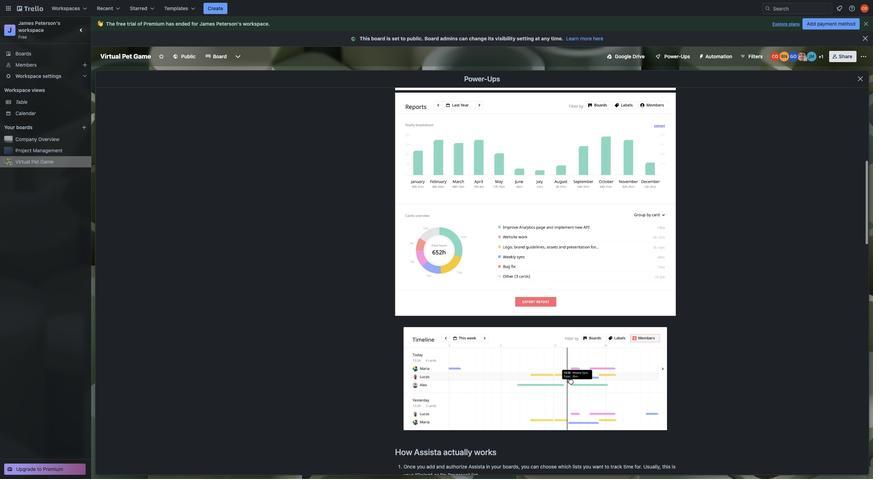 Task type: vqa. For each thing, say whether or not it's contained in the screenshot.
rightmost the Share Button
no



Task type: describe. For each thing, give the bounding box(es) containing it.
and
[[436, 464, 445, 470]]

once
[[404, 464, 416, 470]]

how assista actually works
[[395, 447, 497, 457]]

banner containing 👋
[[91, 17, 873, 31]]

1 vertical spatial ups
[[487, 75, 500, 83]]

public
[[181, 53, 196, 59]]

project management
[[15, 147, 62, 153]]

or
[[434, 472, 439, 478]]

set
[[392, 35, 400, 41]]

Board name text field
[[97, 51, 155, 62]]

project management link
[[15, 147, 87, 154]]

google
[[615, 53, 631, 59]]

company overview
[[15, 136, 59, 142]]

your
[[4, 124, 15, 130]]

can inside once you add and authorize assista in your boards, you can choose which lists you want to track time for. usually, this is your "doing" or "in progress" list.
[[531, 464, 539, 470]]

upgrade to premium
[[16, 466, 63, 472]]

pet inside board name text box
[[122, 53, 132, 60]]

public.
[[407, 35, 423, 41]]

this board is set to public. board admins can change its visibility setting at any time. learn more here
[[360, 35, 603, 41]]

virtual pet game inside virtual pet game link
[[15, 159, 54, 165]]

to inside upgrade to premium link
[[37, 466, 42, 472]]

1 you from the left
[[417, 464, 425, 470]]

virtual pet game inside board name text box
[[100, 53, 151, 60]]

at
[[535, 35, 540, 41]]

admins
[[440, 35, 458, 41]]

table link
[[15, 99, 87, 106]]

once you add and authorize assista in your boards, you can choose which lists you want to track time for. usually, this is your "doing" or "in progress" list.
[[404, 464, 676, 478]]

list.
[[472, 472, 480, 478]]

"doing"
[[415, 472, 433, 478]]

peterson's inside james peterson's workspace free
[[35, 20, 60, 26]]

james peterson (jamespeterson93) image
[[798, 52, 807, 61]]

learn
[[566, 35, 579, 41]]

calendar
[[15, 110, 36, 116]]

1 vertical spatial power-ups
[[464, 75, 500, 83]]

learn more here link
[[563, 35, 603, 41]]

wave image
[[97, 21, 103, 27]]

boards link
[[0, 48, 91, 59]]

ups inside button
[[681, 53, 690, 59]]

its
[[488, 35, 494, 41]]

drive
[[633, 53, 645, 59]]

setting
[[517, 35, 534, 41]]

more
[[580, 35, 592, 41]]

track
[[611, 464, 622, 470]]

add payment method
[[807, 21, 856, 27]]

add board image
[[81, 125, 87, 130]]

workspace settings button
[[0, 71, 91, 82]]

show menu image
[[860, 53, 867, 60]]

0 horizontal spatial premium
[[43, 466, 63, 472]]

j link
[[4, 25, 15, 36]]

filters button
[[738, 51, 765, 62]]

board
[[371, 35, 385, 41]]

share button
[[829, 51, 857, 62]]

members link
[[0, 59, 91, 71]]

this
[[662, 464, 671, 470]]

this member is an admin of this board. image
[[804, 58, 807, 61]]

game inside board name text box
[[134, 53, 151, 60]]

jeremy miller (jeremymiller198) image
[[807, 52, 817, 61]]

1 vertical spatial game
[[40, 159, 54, 165]]

workspace for workspace settings
[[15, 73, 41, 79]]

workspaces
[[52, 5, 80, 11]]

in
[[486, 464, 490, 470]]

change
[[469, 35, 487, 41]]

works
[[474, 447, 497, 457]]

power-ups button
[[650, 51, 694, 62]]

workspace for workspace views
[[4, 87, 30, 93]]

visibility
[[495, 35, 516, 41]]

starred button
[[126, 3, 159, 14]]

members
[[15, 62, 37, 68]]

project
[[15, 147, 31, 153]]

power- inside button
[[664, 53, 681, 59]]

christina overa (christinaovera) image inside primary element
[[861, 4, 869, 13]]

james peterson's workspace free
[[18, 20, 62, 40]]

here
[[593, 35, 603, 41]]

table
[[15, 99, 28, 105]]

time
[[624, 464, 633, 470]]

sm image for this board is set to public. board admins can change its visibility setting at any time.
[[350, 35, 360, 42]]

1
[[821, 54, 823, 59]]

recent
[[97, 5, 113, 11]]

calendar link
[[15, 110, 87, 117]]

peterson's inside banner
[[216, 21, 242, 27]]

trial
[[127, 21, 136, 27]]

google drive button
[[603, 51, 649, 62]]

your boards with 3 items element
[[4, 123, 71, 132]]

0 vertical spatial can
[[459, 35, 468, 41]]

public button
[[169, 51, 200, 62]]

company overview link
[[15, 136, 87, 143]]

james inside banner
[[199, 21, 215, 27]]

free
[[116, 21, 126, 27]]

open information menu image
[[849, 5, 856, 12]]

choose
[[540, 464, 557, 470]]

automation button
[[696, 51, 737, 62]]

for.
[[635, 464, 642, 470]]

workspace inside james peterson's workspace free
[[18, 27, 44, 33]]

james inside james peterson's workspace free
[[18, 20, 34, 26]]

3 you from the left
[[583, 464, 591, 470]]

👋 the free trial of premium has ended for james peterson's workspace .
[[97, 21, 270, 27]]

star or unstar board image
[[159, 54, 164, 59]]

1 vertical spatial board
[[213, 53, 227, 59]]

1 enter image description here image from the top
[[395, 0, 676, 90]]

gary orlando (garyorlando) image
[[788, 52, 798, 61]]

0 notifications image
[[835, 4, 844, 13]]

automation
[[706, 53, 732, 59]]

management
[[33, 147, 62, 153]]

workspace inside banner
[[243, 21, 268, 27]]

0 horizontal spatial is
[[387, 35, 391, 41]]



Task type: locate. For each thing, give the bounding box(es) containing it.
Search field
[[771, 3, 832, 14]]

2 horizontal spatial to
[[605, 464, 609, 470]]

0 horizontal spatial power-ups
[[464, 75, 500, 83]]

1 vertical spatial sm image
[[696, 51, 706, 61]]

1 vertical spatial pet
[[31, 159, 39, 165]]

company
[[15, 136, 37, 142]]

workspace
[[15, 73, 41, 79], [4, 87, 30, 93]]

.
[[268, 21, 270, 27]]

settings
[[43, 73, 61, 79]]

overview
[[38, 136, 59, 142]]

sm image
[[350, 35, 360, 42], [696, 51, 706, 61]]

1 vertical spatial workspace
[[4, 87, 30, 93]]

banner
[[91, 17, 873, 31]]

premium inside banner
[[144, 21, 165, 27]]

create
[[208, 5, 223, 11]]

is inside once you add and authorize assista in your boards, you can choose which lists you want to track time for. usually, this is your "doing" or "in progress" list.
[[672, 464, 676, 470]]

pet down project management
[[31, 159, 39, 165]]

premium right "of" on the top left
[[144, 21, 165, 27]]

virtual pet game link
[[15, 158, 87, 165]]

1 horizontal spatial assista
[[469, 464, 485, 470]]

2 you from the left
[[521, 464, 529, 470]]

actually
[[443, 447, 472, 457]]

google drive
[[615, 53, 645, 59]]

usually,
[[643, 464, 661, 470]]

google drive icon image
[[607, 54, 612, 59]]

0 vertical spatial premium
[[144, 21, 165, 27]]

is
[[387, 35, 391, 41], [672, 464, 676, 470]]

2 horizontal spatial you
[[583, 464, 591, 470]]

0 horizontal spatial to
[[37, 466, 42, 472]]

+
[[819, 54, 821, 59]]

your
[[491, 464, 501, 470], [404, 472, 414, 478]]

1 vertical spatial virtual pet game
[[15, 159, 54, 165]]

0 vertical spatial enter image description here image
[[395, 0, 676, 90]]

create button
[[204, 3, 227, 14]]

authorize
[[446, 464, 467, 470]]

0 horizontal spatial christina overa (christinaovera) image
[[770, 52, 780, 61]]

christina overa (christinaovera) image right "open information menu" image
[[861, 4, 869, 13]]

1 vertical spatial premium
[[43, 466, 63, 472]]

assista
[[414, 447, 441, 457], [469, 464, 485, 470]]

0 vertical spatial power-
[[664, 53, 681, 59]]

payment
[[817, 21, 837, 27]]

game down 'management'
[[40, 159, 54, 165]]

1 horizontal spatial you
[[521, 464, 529, 470]]

board right public.
[[425, 35, 439, 41]]

0 horizontal spatial pet
[[31, 159, 39, 165]]

want
[[593, 464, 603, 470]]

virtual down the
[[100, 53, 121, 60]]

plans
[[789, 21, 800, 27]]

virtual
[[100, 53, 121, 60], [15, 159, 30, 165]]

1 horizontal spatial james
[[199, 21, 215, 27]]

method
[[838, 21, 856, 27]]

sm image for automation
[[696, 51, 706, 61]]

of
[[137, 21, 142, 27]]

1 horizontal spatial power-
[[664, 53, 681, 59]]

workspace inside popup button
[[15, 73, 41, 79]]

you up "doing"
[[417, 464, 425, 470]]

0 vertical spatial christina overa (christinaovera) image
[[861, 4, 869, 13]]

1 vertical spatial workspace
[[18, 27, 44, 33]]

virtual pet game
[[100, 53, 151, 60], [15, 159, 54, 165]]

add
[[807, 21, 816, 27]]

1 vertical spatial is
[[672, 464, 676, 470]]

has
[[166, 21, 174, 27]]

1 horizontal spatial pet
[[122, 53, 132, 60]]

0 horizontal spatial peterson's
[[35, 20, 60, 26]]

1 horizontal spatial to
[[401, 35, 406, 41]]

board
[[425, 35, 439, 41], [213, 53, 227, 59]]

templates
[[164, 5, 188, 11]]

sm image inside the automation button
[[696, 51, 706, 61]]

is left set at the top left of the page
[[387, 35, 391, 41]]

workspaces button
[[47, 3, 91, 14]]

1 horizontal spatial is
[[672, 464, 676, 470]]

christina overa (christinaovera) image left gary orlando (garyorlando) "image"
[[770, 52, 780, 61]]

sm image right power-ups button
[[696, 51, 706, 61]]

1 horizontal spatial workspace
[[243, 21, 268, 27]]

virtual inside board name text box
[[100, 53, 121, 60]]

1 horizontal spatial your
[[491, 464, 501, 470]]

pet
[[122, 53, 132, 60], [31, 159, 39, 165]]

0 vertical spatial power-ups
[[664, 53, 690, 59]]

assista inside once you add and authorize assista in your boards, you can choose which lists you want to track time for. usually, this is your "doing" or "in progress" list.
[[469, 464, 485, 470]]

james peterson's workspace link
[[18, 20, 62, 33]]

0 vertical spatial workspace
[[15, 73, 41, 79]]

0 vertical spatial is
[[387, 35, 391, 41]]

game
[[134, 53, 151, 60], [40, 159, 54, 165]]

0 vertical spatial workspace
[[243, 21, 268, 27]]

0 horizontal spatial virtual
[[15, 159, 30, 165]]

templates button
[[160, 3, 199, 14]]

james up free
[[18, 20, 34, 26]]

which
[[558, 464, 571, 470]]

0 vertical spatial ups
[[681, 53, 690, 59]]

your boards
[[4, 124, 33, 130]]

boards
[[16, 124, 33, 130]]

progress"
[[448, 472, 470, 478]]

premium right upgrade
[[43, 466, 63, 472]]

3 enter image description here image from the top
[[395, 318, 676, 439]]

0 horizontal spatial you
[[417, 464, 425, 470]]

1 vertical spatial power-
[[464, 75, 487, 83]]

1 horizontal spatial board
[[425, 35, 439, 41]]

workspace down members
[[15, 73, 41, 79]]

1 horizontal spatial power-ups
[[664, 53, 690, 59]]

1 vertical spatial christina overa (christinaovera) image
[[770, 52, 780, 61]]

to right upgrade
[[37, 466, 42, 472]]

1 vertical spatial can
[[531, 464, 539, 470]]

james right for
[[199, 21, 215, 27]]

premium
[[144, 21, 165, 27], [43, 466, 63, 472]]

board link
[[201, 51, 231, 62]]

workspace navigation collapse icon image
[[77, 25, 86, 35]]

this
[[360, 35, 370, 41]]

0 vertical spatial sm image
[[350, 35, 360, 42]]

power-ups inside button
[[664, 53, 690, 59]]

upgrade to premium link
[[4, 464, 86, 475]]

pet down trial at the top
[[122, 53, 132, 60]]

0 vertical spatial virtual pet game
[[100, 53, 151, 60]]

game left star or unstar board image
[[134, 53, 151, 60]]

to right want
[[605, 464, 609, 470]]

1 horizontal spatial can
[[531, 464, 539, 470]]

your right the in
[[491, 464, 501, 470]]

can
[[459, 35, 468, 41], [531, 464, 539, 470]]

can left choose
[[531, 464, 539, 470]]

+ 1
[[819, 54, 823, 59]]

👋
[[97, 21, 103, 27]]

1 horizontal spatial virtual
[[100, 53, 121, 60]]

ended
[[175, 21, 190, 27]]

0 vertical spatial virtual
[[100, 53, 121, 60]]

0 vertical spatial assista
[[414, 447, 441, 457]]

any
[[541, 35, 550, 41]]

boards,
[[503, 464, 520, 470]]

workspace up table
[[4, 87, 30, 93]]

explore
[[773, 21, 788, 27]]

0 horizontal spatial board
[[213, 53, 227, 59]]

0 horizontal spatial game
[[40, 159, 54, 165]]

customize views image
[[235, 53, 242, 60]]

peterson's down back to home image
[[35, 20, 60, 26]]

0 vertical spatial game
[[134, 53, 151, 60]]

explore plans button
[[773, 20, 800, 28]]

to inside once you add and authorize assista in your boards, you can choose which lists you want to track time for. usually, this is your "doing" or "in progress" list.
[[605, 464, 609, 470]]

share
[[839, 53, 852, 59]]

christina overa (christinaovera) image
[[861, 4, 869, 13], [770, 52, 780, 61]]

lists
[[573, 464, 582, 470]]

for
[[192, 21, 198, 27]]

assista up list. on the right of the page
[[469, 464, 485, 470]]

filters
[[748, 53, 763, 59]]

you right lists
[[583, 464, 591, 470]]

recent button
[[93, 3, 124, 14]]

peterson's down 'create' button
[[216, 21, 242, 27]]

1 vertical spatial enter image description here image
[[395, 93, 676, 316]]

2 enter image description here image from the top
[[395, 93, 676, 316]]

"in
[[440, 472, 446, 478]]

free
[[18, 34, 27, 40]]

0 horizontal spatial james
[[18, 20, 34, 26]]

back to home image
[[17, 3, 43, 14]]

to right set at the top left of the page
[[401, 35, 406, 41]]

0 vertical spatial your
[[491, 464, 501, 470]]

add payment method button
[[803, 18, 860, 29]]

you right the boards,
[[521, 464, 529, 470]]

1 horizontal spatial premium
[[144, 21, 165, 27]]

2 vertical spatial enter image description here image
[[395, 318, 676, 439]]

1 horizontal spatial christina overa (christinaovera) image
[[861, 4, 869, 13]]

ben nelson (bennelson96) image
[[779, 52, 789, 61]]

ups
[[681, 53, 690, 59], [487, 75, 500, 83]]

explore plans
[[773, 21, 800, 27]]

0 horizontal spatial sm image
[[350, 35, 360, 42]]

1 horizontal spatial ups
[[681, 53, 690, 59]]

virtual pet game down free on the top left
[[100, 53, 151, 60]]

search image
[[765, 6, 771, 11]]

0 horizontal spatial power-
[[464, 75, 487, 83]]

upgrade
[[16, 466, 36, 472]]

0 horizontal spatial assista
[[414, 447, 441, 457]]

1 vertical spatial your
[[404, 472, 414, 478]]

assista up add
[[414, 447, 441, 457]]

board left customize views image
[[213, 53, 227, 59]]

1 horizontal spatial game
[[134, 53, 151, 60]]

0 vertical spatial board
[[425, 35, 439, 41]]

peterson's
[[35, 20, 60, 26], [216, 21, 242, 27]]

virtual pet game down project management
[[15, 159, 54, 165]]

0 horizontal spatial workspace
[[18, 27, 44, 33]]

1 horizontal spatial sm image
[[696, 51, 706, 61]]

primary element
[[0, 0, 873, 17]]

0 vertical spatial pet
[[122, 53, 132, 60]]

1 horizontal spatial virtual pet game
[[100, 53, 151, 60]]

sm image left board
[[350, 35, 360, 42]]

workspace
[[243, 21, 268, 27], [18, 27, 44, 33]]

1 vertical spatial assista
[[469, 464, 485, 470]]

0 horizontal spatial ups
[[487, 75, 500, 83]]

j
[[8, 26, 12, 34]]

virtual down project
[[15, 159, 30, 165]]

views
[[32, 87, 45, 93]]

the
[[106, 21, 115, 27]]

james
[[18, 20, 34, 26], [199, 21, 215, 27]]

0 horizontal spatial can
[[459, 35, 468, 41]]

boards
[[15, 51, 31, 57]]

0 horizontal spatial virtual pet game
[[15, 159, 54, 165]]

your down once
[[404, 472, 414, 478]]

is right this
[[672, 464, 676, 470]]

can right admins
[[459, 35, 468, 41]]

0 horizontal spatial your
[[404, 472, 414, 478]]

1 horizontal spatial peterson's
[[216, 21, 242, 27]]

to
[[401, 35, 406, 41], [605, 464, 609, 470], [37, 466, 42, 472]]

1 vertical spatial virtual
[[15, 159, 30, 165]]

enter image description here image
[[395, 0, 676, 90], [395, 93, 676, 316], [395, 318, 676, 439]]

starred
[[130, 5, 147, 11]]



